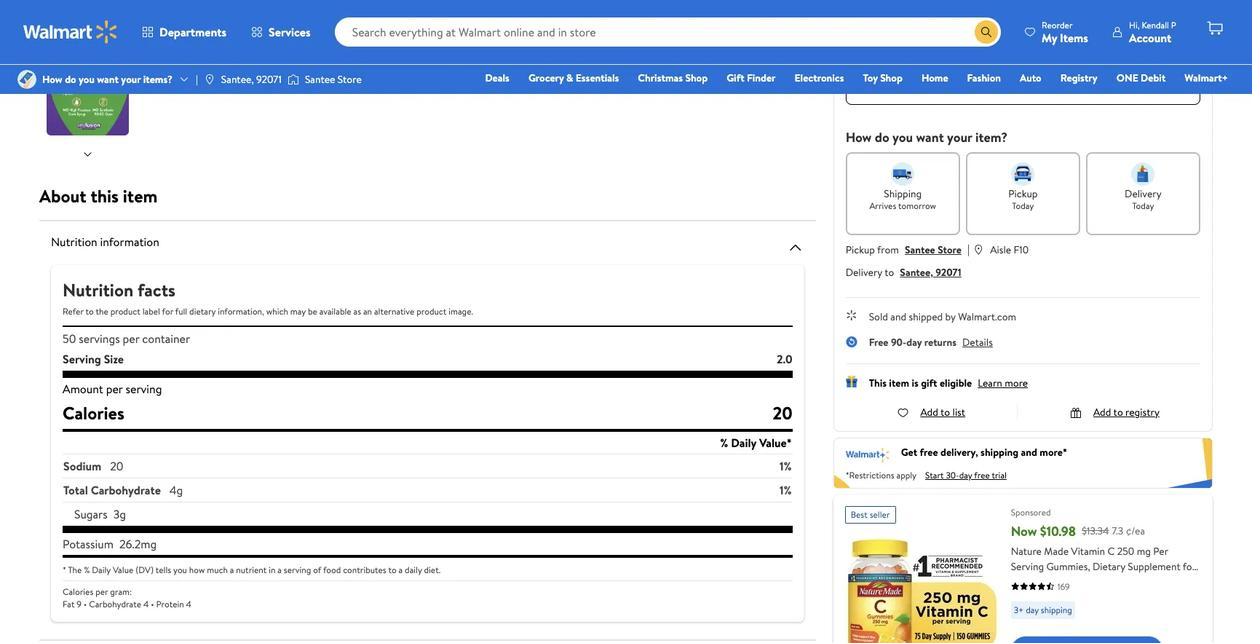 Task type: vqa. For each thing, say whether or not it's contained in the screenshot.
bottommost for
yes



Task type: locate. For each thing, give the bounding box(es) containing it.
how inside button
[[921, 10, 942, 25]]

calories inside calories per gram: fat 9 • carbohydrate 4 • protein 4
[[63, 586, 93, 598]]

calories for calories per gram: fat 9 • carbohydrate 4 • protein 4
[[63, 586, 93, 598]]

your left item?
[[947, 128, 973, 146]]

1 vertical spatial santee,
[[900, 265, 934, 280]]

grocery & essentials
[[529, 71, 619, 85]]

sponsored
[[1011, 506, 1051, 518]]

delivery today
[[1125, 186, 1162, 212]]

0 vertical spatial shipping
[[981, 445, 1019, 459]]

2 calories from the top
[[63, 586, 93, 598]]

4g
[[169, 482, 183, 498]]

items
[[1060, 29, 1089, 46]]

0 vertical spatial santee
[[305, 72, 335, 87]]

0 vertical spatial per
[[123, 331, 139, 347]]

1 vertical spatial serving
[[1011, 559, 1044, 574]]

item right 'this'
[[123, 184, 158, 208]]

nutrient
[[236, 564, 267, 576]]

a right much
[[230, 564, 234, 576]]

the
[[68, 564, 82, 576]]

day right 3+
[[1026, 604, 1039, 616]]

1 vertical spatial daily
[[92, 564, 111, 576]]

2 add from the left
[[1094, 405, 1112, 419]]

0 horizontal spatial daily
[[92, 564, 111, 576]]

for right supplement
[[1183, 559, 1196, 574]]

shipping inside get free delivery, shipping and more* banner
[[981, 445, 1019, 459]]

to for add to registry
[[1114, 405, 1123, 419]]

0 horizontal spatial your
[[121, 72, 141, 87]]

1 horizontal spatial delivery
[[1125, 186, 1162, 201]]

150
[[1090, 574, 1105, 589]]

your
[[121, 72, 141, 87], [947, 128, 973, 146]]

1 horizontal spatial you
[[173, 564, 187, 576]]

one debit link
[[1110, 70, 1173, 86]]

0 vertical spatial 20
[[773, 401, 793, 425]]

you for how do you want your items?
[[79, 72, 95, 87]]

1 horizontal spatial 92071
[[936, 265, 962, 280]]

carbohydrate down value
[[89, 598, 141, 610]]

0 vertical spatial %
[[720, 435, 728, 451]]

% right the
[[84, 564, 90, 576]]

store
[[338, 72, 362, 87], [938, 243, 962, 257]]

1 vertical spatial day
[[960, 469, 973, 481]]

1 vertical spatial want
[[916, 128, 944, 146]]

this item is gift eligible learn more
[[869, 376, 1028, 390]]

toy shop link
[[857, 70, 910, 86]]

santee up santee, 92071 button
[[905, 243, 936, 257]]

per inside calories per gram: fat 9 • carbohydrate 4 • protein 4
[[96, 586, 108, 598]]

serving down "50  servings per container"
[[126, 381, 162, 397]]

0 horizontal spatial 92071
[[256, 72, 282, 87]]

0 vertical spatial and
[[891, 310, 907, 324]]

0 horizontal spatial %
[[84, 564, 90, 576]]

0 horizontal spatial serving
[[126, 381, 162, 397]]

1 horizontal spatial do
[[875, 128, 890, 146]]

Search search field
[[335, 17, 1001, 47]]

1 1% from the top
[[780, 458, 792, 474]]

92071 down services popup button at the top left of the page
[[256, 72, 282, 87]]

day left the returns
[[907, 335, 922, 350]]

deals link
[[479, 70, 516, 86]]

2 horizontal spatial a
[[399, 564, 403, 576]]

want left items?
[[97, 72, 119, 87]]

nutrition down about
[[51, 234, 97, 250]]

0 horizontal spatial santee
[[305, 72, 335, 87]]

2 • from the left
[[151, 598, 154, 610]]

0 horizontal spatial for
[[162, 305, 173, 318]]

today inside pickup today
[[1012, 200, 1034, 212]]

container
[[142, 331, 190, 347]]

for inside the sponsored now $10.98 $13.34 7.3 ¢/ea nature made vitamin c 250 mg per serving gummies, dietary supplement for immune support, 150 count
[[1183, 559, 1196, 574]]

santee
[[305, 72, 335, 87], [905, 243, 936, 257]]

 image
[[17, 70, 36, 89], [204, 74, 215, 85]]

delivery down intent image for delivery
[[1125, 186, 1162, 201]]

 image left santee, 92071
[[204, 74, 215, 85]]

 image left vitafusion power c vitamin c gummies for immune support, orange flavored, 150 count - image 5 of 11 at the left of page
[[17, 70, 36, 89]]

0 vertical spatial 1%
[[780, 458, 792, 474]]

1 vertical spatial per
[[96, 586, 108, 598]]

santee, down pickup from santee store |
[[900, 265, 934, 280]]

nutrition inside nutrition facts refer to the product label for full dietary information, which may be available as an alternative product image.
[[63, 277, 133, 302]]

best seller
[[851, 508, 890, 521]]

how down toy
[[846, 128, 872, 146]]

1 vertical spatial 20
[[110, 458, 123, 474]]

shipping
[[981, 445, 1019, 459], [1041, 604, 1073, 616]]

1% for 20
[[780, 458, 792, 474]]

to inside nutrition facts refer to the product label for full dietary information, which may be available as an alternative product image.
[[86, 305, 94, 318]]

want for item?
[[916, 128, 944, 146]]

how down walmart image
[[42, 72, 62, 87]]

1 horizontal spatial 20
[[773, 401, 793, 425]]

1 vertical spatial your
[[947, 128, 973, 146]]

intent image for delivery image
[[1132, 162, 1155, 186]]

toy
[[863, 71, 878, 85]]

how left it
[[921, 10, 942, 25]]

product right the
[[110, 305, 140, 318]]

vitafusion power c vitamin c gummies for immune support, orange flavored, 150 count image
[[243, 0, 709, 104]]

nutrition
[[51, 234, 97, 250], [63, 277, 133, 302]]

1 vertical spatial nutrition
[[63, 277, 133, 302]]

30-
[[946, 469, 960, 481]]

auto link
[[1014, 70, 1048, 86]]

departments button
[[130, 15, 239, 50]]

2 horizontal spatial you
[[893, 128, 913, 146]]

a
[[230, 564, 234, 576], [278, 564, 282, 576], [399, 564, 403, 576]]

1 vertical spatial per
[[1154, 544, 1169, 558]]

from
[[878, 243, 899, 257]]

carbohydrate up the 3g
[[91, 482, 161, 498]]

total
[[63, 482, 88, 498]]

2 1% from the top
[[780, 482, 792, 498]]

nutrition up the
[[63, 277, 133, 302]]

item left is
[[889, 376, 910, 390]]

%
[[720, 435, 728, 451], [84, 564, 90, 576]]

0 vertical spatial daily
[[731, 435, 757, 451]]

santee, 92071
[[221, 72, 282, 87]]

day inside get free delivery, shipping and more* banner
[[960, 469, 973, 481]]

1 vertical spatial delivery
[[846, 265, 883, 280]]

size
[[104, 351, 124, 367]]

3 a from the left
[[399, 564, 403, 576]]

add left registry
[[1094, 405, 1112, 419]]

day down delivery,
[[960, 469, 973, 481]]

per up size
[[123, 331, 139, 347]]

0 horizontal spatial 20
[[110, 458, 123, 474]]

2 today from the left
[[1133, 200, 1155, 212]]

shop right toy
[[881, 71, 903, 85]]

free left trial
[[975, 469, 990, 481]]

*
[[63, 564, 66, 576]]

details
[[963, 335, 993, 350]]

1 horizontal spatial |
[[968, 241, 970, 257]]

you up intent image for shipping
[[893, 128, 913, 146]]

90-
[[891, 335, 907, 350]]

shipping up trial
[[981, 445, 1019, 459]]

alternative
[[374, 305, 415, 318]]

home link
[[915, 70, 955, 86]]

1 horizontal spatial santee,
[[900, 265, 934, 280]]

1 horizontal spatial per
[[1154, 544, 1169, 558]]

a left daily
[[399, 564, 403, 576]]

to left registry
[[1114, 405, 1123, 419]]

add down gift
[[921, 405, 939, 419]]

per down size
[[106, 381, 123, 397]]

1 vertical spatial %
[[84, 564, 90, 576]]

1 horizontal spatial  image
[[204, 74, 215, 85]]

for
[[162, 305, 173, 318], [1183, 559, 1196, 574]]

how for how it works
[[921, 10, 942, 25]]

$13.34
[[1082, 523, 1110, 538]]

delivery down from
[[846, 265, 883, 280]]

deals
[[485, 71, 510, 85]]

calories down amount
[[63, 401, 124, 425]]

0 horizontal spatial 4
[[143, 598, 149, 610]]

do down walmart image
[[65, 72, 76, 87]]

by
[[946, 310, 956, 324]]

to left the
[[86, 305, 94, 318]]

kendall
[[1142, 19, 1170, 31]]

delivery for to
[[846, 265, 883, 280]]

1 horizontal spatial product
[[417, 305, 447, 318]]

intent image for shipping image
[[892, 162, 915, 186]]

 image for santee, 92071
[[204, 74, 215, 85]]

today down intent image for delivery
[[1133, 200, 1155, 212]]

pickup left from
[[846, 243, 875, 257]]

day inside now $10.98 group
[[1026, 604, 1039, 616]]

| left the aisle
[[968, 241, 970, 257]]

per for amount
[[106, 381, 123, 397]]

store inside pickup from santee store |
[[938, 243, 962, 257]]

tomorrow
[[899, 200, 937, 212]]

shop right christmas
[[686, 71, 708, 85]]

1 horizontal spatial how
[[846, 128, 872, 146]]

20 up total carbohydrate
[[110, 458, 123, 474]]

1 horizontal spatial 4
[[186, 598, 191, 610]]

sponsored now $10.98 $13.34 7.3 ¢/ea nature made vitamin c 250 mg per serving gummies, dietary supplement for immune support, 150 count
[[1011, 506, 1196, 589]]

santee inside pickup from santee store |
[[905, 243, 936, 257]]

sold
[[869, 310, 888, 324]]

serving inside the sponsored now $10.98 $13.34 7.3 ¢/ea nature made vitamin c 250 mg per serving gummies, dietary supplement for immune support, 150 count
[[1011, 559, 1044, 574]]

1 horizontal spatial store
[[938, 243, 962, 257]]

4 right protein
[[186, 598, 191, 610]]

2 vertical spatial day
[[1026, 604, 1039, 616]]

how for how do you want your items?
[[42, 72, 62, 87]]

0 horizontal spatial day
[[907, 335, 922, 350]]

per
[[106, 381, 123, 397], [96, 586, 108, 598]]

• left protein
[[151, 598, 154, 610]]

0 horizontal spatial product
[[110, 305, 140, 318]]

pickup down intent image for pickup
[[1009, 186, 1038, 201]]

amount per serving
[[63, 381, 162, 397]]

nutrition information
[[51, 234, 159, 250]]

it
[[944, 10, 950, 25]]

how it works button
[[921, 6, 979, 29]]

0 horizontal spatial •
[[84, 598, 87, 610]]

1 horizontal spatial for
[[1183, 559, 1196, 574]]

potassium 26.2mg
[[63, 536, 157, 552]]

9
[[77, 598, 82, 610]]

50  servings per container
[[63, 331, 190, 347]]

2 horizontal spatial day
[[1026, 604, 1039, 616]]

0 horizontal spatial want
[[97, 72, 119, 87]]

today inside delivery today
[[1133, 200, 1155, 212]]

returns
[[925, 335, 957, 350]]

1 vertical spatial 1%
[[780, 482, 792, 498]]

and left more*
[[1021, 445, 1038, 459]]

product left image.
[[417, 305, 447, 318]]

4 left protein
[[143, 598, 149, 610]]

electronics link
[[788, 70, 851, 86]]

0 vertical spatial your
[[121, 72, 141, 87]]

daily left value*
[[731, 435, 757, 451]]

1 today from the left
[[1012, 200, 1034, 212]]

shipping arrives tomorrow
[[870, 186, 937, 212]]

gifting made easy image
[[846, 376, 858, 387]]

free right get
[[920, 445, 938, 459]]

how do you want your item?
[[846, 128, 1008, 146]]

my
[[1042, 29, 1058, 46]]

2 4 from the left
[[186, 598, 191, 610]]

0 vertical spatial |
[[196, 72, 198, 87]]

much
[[207, 564, 228, 576]]

None radio
[[858, 74, 873, 89]]

add to registry
[[1094, 405, 1160, 419]]

1 vertical spatial serving
[[284, 564, 311, 576]]

1 vertical spatial how
[[42, 72, 62, 87]]

 image for how do you want your items?
[[17, 70, 36, 89]]

0 horizontal spatial per
[[123, 331, 139, 347]]

serving down nature
[[1011, 559, 1044, 574]]

1 vertical spatial you
[[893, 128, 913, 146]]

today for pickup
[[1012, 200, 1034, 212]]

one-time purchase
[[882, 74, 967, 89]]

to down from
[[885, 265, 895, 280]]

2 vertical spatial you
[[173, 564, 187, 576]]

add for add to registry
[[1094, 405, 1112, 419]]

0 horizontal spatial you
[[79, 72, 95, 87]]

0 horizontal spatial how
[[42, 72, 62, 87]]

2 vertical spatial how
[[846, 128, 872, 146]]

serving down "50"
[[63, 351, 101, 367]]

1 horizontal spatial want
[[916, 128, 944, 146]]

1 horizontal spatial add
[[1094, 405, 1112, 419]]

want down one-time purchase at the right of page
[[916, 128, 944, 146]]

santee store
[[305, 72, 362, 87]]

1 horizontal spatial day
[[960, 469, 973, 481]]

to
[[885, 265, 895, 280], [86, 305, 94, 318], [941, 405, 950, 419], [1114, 405, 1123, 419], [388, 564, 397, 576]]

1% for 4g
[[780, 482, 792, 498]]

made
[[1045, 544, 1069, 558]]

0 horizontal spatial shop
[[686, 71, 708, 85]]

92071 down santee store 'button'
[[936, 265, 962, 280]]

1 vertical spatial pickup
[[846, 243, 875, 257]]

shop for christmas shop
[[686, 71, 708, 85]]

purchase
[[927, 74, 967, 89]]

a right the in
[[278, 564, 282, 576]]

1 horizontal spatial serving
[[1011, 559, 1044, 574]]

you down walmart image
[[79, 72, 95, 87]]

shipping down 169
[[1041, 604, 1073, 616]]

• right 9
[[84, 598, 87, 610]]

best
[[851, 508, 868, 521]]

santee down "services"
[[305, 72, 335, 87]]

0 vertical spatial how
[[921, 10, 942, 25]]

1 horizontal spatial your
[[947, 128, 973, 146]]

total carbohydrate
[[63, 482, 161, 498]]

calories per gram: fat 9 • carbohydrate 4 • protein 4
[[63, 586, 191, 610]]

1 shop from the left
[[686, 71, 708, 85]]

0 horizontal spatial  image
[[17, 70, 36, 89]]

0 horizontal spatial a
[[230, 564, 234, 576]]

reorder my items
[[1042, 19, 1089, 46]]

per for calories
[[96, 586, 108, 598]]

1 horizontal spatial item
[[889, 376, 910, 390]]

walmart image
[[23, 20, 118, 44]]

0 vertical spatial nutrition
[[51, 234, 97, 250]]

daily left value
[[92, 564, 111, 576]]

your for item?
[[947, 128, 973, 146]]

want
[[97, 72, 119, 87], [916, 128, 944, 146]]

20 for sodium
[[110, 458, 123, 474]]

1 horizontal spatial and
[[1021, 445, 1038, 459]]

image.
[[449, 305, 473, 318]]

and inside banner
[[1021, 445, 1038, 459]]

per up supplement
[[1154, 544, 1169, 558]]

2 shop from the left
[[881, 71, 903, 85]]

0 vertical spatial delivery
[[1125, 186, 1162, 201]]

and right sold
[[891, 310, 907, 324]]

0 horizontal spatial shipping
[[981, 445, 1019, 459]]

1 vertical spatial free
[[975, 469, 990, 481]]

| right items?
[[196, 72, 198, 87]]

today down intent image for pickup
[[1012, 200, 1034, 212]]

for left full
[[162, 305, 173, 318]]

to left list
[[941, 405, 950, 419]]

account
[[1129, 29, 1172, 46]]

0 vertical spatial pickup
[[1009, 186, 1038, 201]]

1 product from the left
[[110, 305, 140, 318]]

sodium
[[63, 458, 101, 474]]

serving
[[63, 351, 101, 367], [1011, 559, 1044, 574]]

1 horizontal spatial daily
[[731, 435, 757, 451]]

20 for calories
[[773, 401, 793, 425]]

* the % daily value (dv) tells you how much a nutrient in a serving of food contributes to a daily diet.
[[63, 564, 441, 576]]

nutrition for facts
[[63, 277, 133, 302]]

you for how do you want your item?
[[893, 128, 913, 146]]

0 vertical spatial free
[[920, 445, 938, 459]]

4
[[143, 598, 149, 610], [186, 598, 191, 610]]

per left gram:
[[96, 586, 108, 598]]

0 vertical spatial for
[[162, 305, 173, 318]]

serving left of on the bottom left
[[284, 564, 311, 576]]

1 vertical spatial and
[[1021, 445, 1038, 459]]

serving size
[[63, 351, 124, 367]]

1 calories from the top
[[63, 401, 124, 425]]

 image
[[288, 72, 299, 87]]

do down one-
[[875, 128, 890, 146]]

departments
[[159, 24, 227, 40]]

get
[[901, 445, 918, 459]]

today for delivery
[[1133, 200, 1155, 212]]

calories down the
[[63, 586, 93, 598]]

1 horizontal spatial pickup
[[1009, 186, 1038, 201]]

immune
[[1011, 574, 1047, 589]]

1 vertical spatial for
[[1183, 559, 1196, 574]]

% left value*
[[720, 435, 728, 451]]

day
[[907, 335, 922, 350], [960, 469, 973, 481], [1026, 604, 1039, 616]]

per inside the sponsored now $10.98 $13.34 7.3 ¢/ea nature made vitamin c 250 mg per serving gummies, dietary supplement for immune support, 150 count
[[1154, 544, 1169, 558]]

how it works
[[921, 10, 979, 25]]

santee,
[[221, 72, 254, 87], [900, 265, 934, 280]]

0 horizontal spatial santee,
[[221, 72, 254, 87]]

1 horizontal spatial today
[[1133, 200, 1155, 212]]

0 horizontal spatial pickup
[[846, 243, 875, 257]]

vitafusion power c vitamin c gummies for immune support, orange flavored, 150 count - image 5 of 11 image
[[47, 50, 132, 135]]

services button
[[239, 15, 323, 50]]

0 vertical spatial day
[[907, 335, 922, 350]]

your left items?
[[121, 72, 141, 87]]

0 vertical spatial per
[[106, 381, 123, 397]]

walmart plus image
[[846, 445, 890, 463]]

you
[[79, 72, 95, 87], [893, 128, 913, 146], [173, 564, 187, 576]]

1 add from the left
[[921, 405, 939, 419]]

0 horizontal spatial delivery
[[846, 265, 883, 280]]

0 vertical spatial item
[[123, 184, 158, 208]]

you right tells
[[173, 564, 187, 576]]

1 vertical spatial carbohydrate
[[89, 598, 141, 610]]

20 up value*
[[773, 401, 793, 425]]

1 horizontal spatial shop
[[881, 71, 903, 85]]

1 vertical spatial do
[[875, 128, 890, 146]]

santee, down services popup button at the top left of the page
[[221, 72, 254, 87]]

pickup inside pickup from santee store |
[[846, 243, 875, 257]]



Task type: describe. For each thing, give the bounding box(es) containing it.
as
[[354, 305, 361, 318]]

your for items?
[[121, 72, 141, 87]]

pickup from santee store |
[[846, 241, 970, 257]]

the
[[96, 305, 108, 318]]

fashion
[[968, 71, 1001, 85]]

vitafusion power c vitamin c gummies for immune support, orange flavored, 150 count - image 4 of 11 image
[[47, 0, 132, 42]]

2 product from the left
[[417, 305, 447, 318]]

amount
[[63, 381, 103, 397]]

0 vertical spatial 92071
[[256, 72, 282, 87]]

1 4 from the left
[[143, 598, 149, 610]]

(dv)
[[136, 564, 154, 576]]

% daily value*
[[720, 435, 792, 451]]

gift finder
[[727, 71, 776, 85]]

eligible
[[940, 376, 972, 390]]

0 horizontal spatial |
[[196, 72, 198, 87]]

value*
[[760, 435, 792, 451]]

free 90-day returns details
[[869, 335, 993, 350]]

details button
[[963, 335, 993, 350]]

Walmart Site-Wide search field
[[335, 17, 1001, 47]]

day for 30-
[[960, 469, 973, 481]]

which
[[266, 305, 288, 318]]

calories for calories
[[63, 401, 124, 425]]

cart contains 0 items total amount $0.00 image
[[1207, 20, 1224, 37]]

debit
[[1141, 71, 1166, 85]]

about this item
[[39, 184, 158, 208]]

3+
[[1014, 604, 1024, 616]]

carbohydrate inside calories per gram: fat 9 • carbohydrate 4 • protein 4
[[89, 598, 141, 610]]

how do you want your items?
[[42, 72, 173, 87]]

essentials
[[576, 71, 619, 85]]

day for 90-
[[907, 335, 922, 350]]

0 horizontal spatial and
[[891, 310, 907, 324]]

christmas shop
[[638, 71, 708, 85]]

0 vertical spatial serving
[[63, 351, 101, 367]]

1 • from the left
[[84, 598, 87, 610]]

seller
[[870, 508, 890, 521]]

nutrition facts refer to the product label for full dietary information, which may be available as an alternative product image.
[[63, 277, 473, 318]]

2 a from the left
[[278, 564, 282, 576]]

count
[[1107, 574, 1135, 589]]

item?
[[976, 128, 1008, 146]]

time
[[904, 74, 925, 89]]

get free delivery, shipping and more* banner
[[834, 438, 1213, 489]]

$10.98
[[1041, 522, 1076, 540]]

walmart.com
[[958, 310, 1017, 324]]

facts
[[138, 277, 175, 302]]

an
[[363, 305, 372, 318]]

walmart+
[[1185, 71, 1229, 85]]

start
[[926, 469, 944, 481]]

how for how do you want your item?
[[846, 128, 872, 146]]

*restrictions
[[846, 469, 895, 481]]

250
[[1118, 544, 1135, 558]]

about
[[39, 184, 86, 208]]

intent image for pickup image
[[1012, 162, 1035, 186]]

1 vertical spatial 92071
[[936, 265, 962, 280]]

do for how do you want your item?
[[875, 128, 890, 146]]

want for items?
[[97, 72, 119, 87]]

7.3
[[1112, 523, 1124, 538]]

more*
[[1040, 445, 1068, 459]]

available
[[319, 305, 351, 318]]

learn more button
[[978, 376, 1028, 390]]

trial
[[992, 469, 1007, 481]]

sugars 3g
[[74, 506, 126, 522]]

add for add to list
[[921, 405, 939, 419]]

next image image
[[82, 148, 94, 160]]

0 horizontal spatial free
[[920, 445, 938, 459]]

label
[[142, 305, 160, 318]]

sugars
[[74, 506, 108, 522]]

potassium
[[63, 536, 114, 552]]

nature
[[1011, 544, 1042, 558]]

pickup today
[[1009, 186, 1038, 212]]

0 vertical spatial carbohydrate
[[91, 482, 161, 498]]

of
[[313, 564, 321, 576]]

registry
[[1126, 405, 1160, 419]]

gift finder link
[[720, 70, 783, 86]]

1 horizontal spatial free
[[975, 469, 990, 481]]

one
[[1117, 71, 1139, 85]]

search icon image
[[981, 26, 993, 38]]

hi, kendall p account
[[1129, 19, 1177, 46]]

grocery
[[529, 71, 564, 85]]

1 horizontal spatial serving
[[284, 564, 311, 576]]

do for how do you want your items?
[[65, 72, 76, 87]]

now
[[1011, 522, 1037, 540]]

now $10.98 group
[[834, 494, 1213, 643]]

nutrition for information
[[51, 234, 97, 250]]

nutrition information image
[[787, 239, 804, 256]]

¢/ea
[[1126, 523, 1146, 538]]

this
[[869, 376, 887, 390]]

tells
[[156, 564, 171, 576]]

walmart+ link
[[1179, 70, 1235, 86]]

be
[[308, 305, 317, 318]]

how
[[189, 564, 205, 576]]

shipping inside now $10.98 group
[[1041, 604, 1073, 616]]

gummies,
[[1047, 559, 1091, 574]]

get free delivery, shipping and more*
[[901, 445, 1068, 459]]

one debit
[[1117, 71, 1166, 85]]

shop for toy shop
[[881, 71, 903, 85]]

p
[[1172, 19, 1177, 31]]

arrives
[[870, 200, 897, 212]]

to left daily
[[388, 564, 397, 576]]

registry link
[[1054, 70, 1105, 86]]

1 horizontal spatial %
[[720, 435, 728, 451]]

gram:
[[110, 586, 132, 598]]

to for delivery to santee, 92071
[[885, 265, 895, 280]]

aisle f10
[[991, 243, 1029, 257]]

may
[[290, 305, 306, 318]]

26.2mg
[[119, 536, 157, 552]]

delivery to santee, 92071
[[846, 265, 962, 280]]

to for add to list
[[941, 405, 950, 419]]

electronics
[[795, 71, 844, 85]]

1 a from the left
[[230, 564, 234, 576]]

for inside nutrition facts refer to the product label for full dietary information, which may be available as an alternative product image.
[[162, 305, 173, 318]]

$11.53
[[1153, 74, 1179, 89]]

delivery for today
[[1125, 186, 1162, 201]]

fashion link
[[961, 70, 1008, 86]]

3g
[[113, 506, 126, 522]]

value
[[113, 564, 133, 576]]

0 horizontal spatial item
[[123, 184, 158, 208]]

mg
[[1137, 544, 1151, 558]]

pickup for pickup today
[[1009, 186, 1038, 201]]

learn
[[978, 376, 1003, 390]]

shipped
[[909, 310, 943, 324]]

0 vertical spatial serving
[[126, 381, 162, 397]]

1 vertical spatial item
[[889, 376, 910, 390]]

0 vertical spatial store
[[338, 72, 362, 87]]

aisle
[[991, 243, 1012, 257]]

daily
[[405, 564, 422, 576]]

pickup for pickup from santee store |
[[846, 243, 875, 257]]

nature made vitamin c 250 mg per serving gummies, dietary supplement for immune support, 150 count image
[[845, 529, 1000, 643]]

vitamin
[[1072, 544, 1106, 558]]



